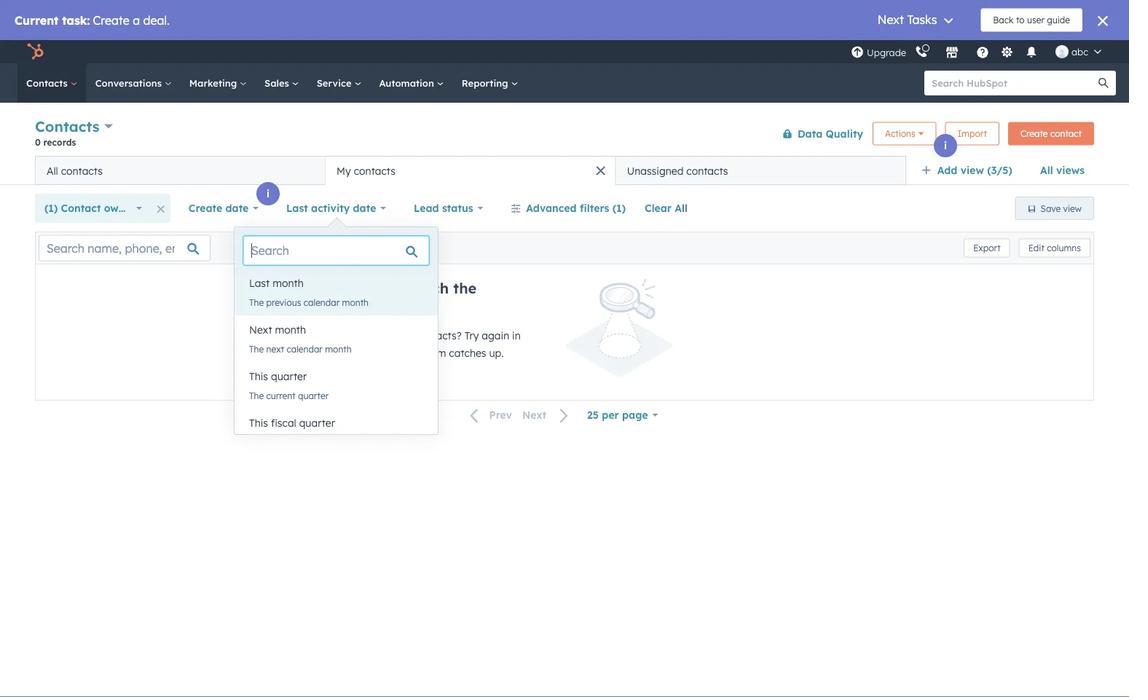 Task type: describe. For each thing, give the bounding box(es) containing it.
last month button
[[235, 269, 438, 298]]

i for leftmost i 'button'
[[267, 187, 270, 200]]

this fiscal quarter
[[249, 417, 335, 430]]

expecting to see new contacts? try again in a few seconds as the system catches up.
[[309, 329, 521, 360]]

menu containing abc
[[850, 40, 1112, 63]]

(3/5)
[[988, 164, 1013, 177]]

last month the previous calendar month
[[249, 277, 369, 308]]

next for next
[[522, 409, 547, 422]]

system
[[412, 347, 446, 360]]

settings link
[[998, 44, 1017, 59]]

all views
[[1041, 164, 1085, 177]]

a
[[309, 347, 315, 360]]

all for all contacts
[[47, 164, 58, 177]]

conversations link
[[87, 63, 181, 103]]

my contacts
[[337, 164, 396, 177]]

the for last
[[249, 297, 264, 308]]

notifications button
[[1019, 40, 1044, 63]]

last for last month the previous calendar month
[[249, 277, 270, 290]]

current inside "this quarter the current quarter"
[[266, 390, 296, 401]]

pagination navigation
[[462, 406, 578, 425]]

service
[[317, 77, 354, 89]]

new
[[391, 329, 411, 342]]

1 vertical spatial quarter
[[298, 390, 329, 401]]

0 vertical spatial i button
[[934, 134, 958, 157]]

import button
[[946, 122, 1000, 145]]

quarter inside this fiscal quarter button
[[299, 417, 335, 430]]

month up previous
[[273, 277, 304, 290]]

month up the next
[[275, 324, 306, 336]]

data quality
[[798, 127, 864, 140]]

this for this quarter the current quarter
[[249, 370, 268, 383]]

date inside popup button
[[226, 202, 249, 215]]

contact
[[61, 202, 101, 215]]

filters
[[580, 202, 609, 215]]

(1) contact owner
[[44, 202, 135, 215]]

search image
[[1099, 78, 1109, 88]]

advanced filters (1) button
[[502, 194, 635, 223]]

see
[[372, 329, 388, 342]]

next for next month the next calendar month
[[249, 324, 272, 336]]

quality
[[826, 127, 864, 140]]

reporting
[[462, 77, 511, 89]]

next month the next calendar month
[[249, 324, 352, 355]]

0
[[35, 137, 41, 148]]

previous
[[266, 297, 301, 308]]

export button
[[964, 239, 1010, 258]]

contacts?
[[413, 329, 462, 342]]

Search HubSpot search field
[[925, 71, 1103, 95]]

25
[[587, 409, 599, 422]]

contacts for all contacts
[[61, 164, 103, 177]]

contacts for my contacts
[[354, 164, 396, 177]]

the inside expecting to see new contacts? try again in a few seconds as the system catches up.
[[394, 347, 409, 360]]

contacts banner
[[35, 115, 1095, 156]]

add
[[938, 164, 958, 177]]

service link
[[308, 63, 370, 103]]

0 vertical spatial quarter
[[271, 370, 307, 383]]

edit columns button
[[1019, 239, 1091, 258]]

as
[[380, 347, 391, 360]]

actions button
[[873, 122, 937, 145]]

import
[[958, 128, 987, 139]]

lead
[[414, 202, 439, 215]]

current inside the no contacts match the current filters.
[[309, 297, 361, 316]]

reporting link
[[453, 63, 527, 103]]

page
[[622, 409, 648, 422]]

clear
[[645, 202, 672, 215]]

advanced filters (1)
[[526, 202, 626, 215]]

hubspot link
[[17, 43, 55, 60]]

last for last activity date
[[286, 202, 308, 215]]

settings image
[[1001, 46, 1014, 59]]

actions
[[885, 128, 916, 139]]

(1) inside popup button
[[44, 202, 58, 215]]

(1) inside button
[[613, 202, 626, 215]]

fiscal
[[271, 417, 296, 430]]

no
[[309, 279, 330, 297]]

last activity date
[[286, 202, 376, 215]]

calendar for next month
[[287, 344, 323, 355]]

save view
[[1041, 203, 1082, 214]]

Search search field
[[243, 236, 429, 265]]

(1) contact owner button
[[35, 194, 151, 223]]

automation
[[379, 77, 437, 89]]

upgrade image
[[851, 46, 864, 59]]

lead status
[[414, 202, 473, 215]]

unassigned contacts button
[[616, 156, 906, 185]]

search button
[[1092, 71, 1116, 95]]

save view button
[[1016, 197, 1095, 220]]

prev
[[489, 409, 512, 422]]

0 vertical spatial contacts
[[26, 77, 70, 89]]

create for create contact
[[1021, 128, 1048, 139]]

25 per page
[[587, 409, 648, 422]]

views
[[1057, 164, 1085, 177]]

status
[[442, 202, 473, 215]]

this quarter button
[[235, 362, 438, 391]]

calling icon button
[[909, 42, 934, 61]]

25 per page button
[[578, 401, 668, 430]]

sales link
[[256, 63, 308, 103]]

gary orlando image
[[1056, 45, 1069, 58]]

no contacts match the current filters.
[[309, 279, 477, 316]]

unassigned contacts
[[627, 164, 728, 177]]

i for top i 'button'
[[944, 139, 947, 152]]

contacts inside the no contacts match the current filters.
[[334, 279, 399, 297]]

up.
[[489, 347, 504, 360]]

lead status button
[[404, 194, 493, 223]]

sales
[[265, 77, 292, 89]]

few
[[318, 347, 335, 360]]

this fiscal quarter button
[[235, 409, 438, 438]]

view for add
[[961, 164, 984, 177]]

expecting
[[309, 329, 356, 342]]

month up next month button
[[342, 297, 369, 308]]



Task type: vqa. For each thing, say whether or not it's contained in the screenshot.
Quality
yes



Task type: locate. For each thing, give the bounding box(es) containing it.
calendar right the next
[[287, 344, 323, 355]]

marketplaces image
[[946, 47, 959, 60]]

all views link
[[1031, 156, 1095, 185]]

all
[[1041, 164, 1053, 177], [47, 164, 58, 177], [675, 202, 688, 215]]

contact
[[1051, 128, 1082, 139]]

last up previous
[[249, 277, 270, 290]]

the right as
[[394, 347, 409, 360]]

automation link
[[370, 63, 453, 103]]

all left views
[[1041, 164, 1053, 177]]

1 horizontal spatial i button
[[934, 134, 958, 157]]

0 vertical spatial this
[[249, 370, 268, 383]]

last inside popup button
[[286, 202, 308, 215]]

data quality button
[[773, 119, 864, 148]]

contacts button
[[35, 116, 113, 137]]

1 vertical spatial current
[[266, 390, 296, 401]]

0 horizontal spatial all
[[47, 164, 58, 177]]

help image
[[977, 47, 990, 60]]

(1) right filters
[[613, 202, 626, 215]]

next right prev
[[522, 409, 547, 422]]

last inside last month the previous calendar month
[[249, 277, 270, 290]]

to
[[359, 329, 369, 342]]

last left the activity
[[286, 202, 308, 215]]

unassigned
[[627, 164, 684, 177]]

data
[[798, 127, 823, 140]]

all down 0 records
[[47, 164, 58, 177]]

the left previous
[[249, 297, 264, 308]]

i left "last activity date" popup button
[[267, 187, 270, 200]]

2 horizontal spatial all
[[1041, 164, 1053, 177]]

all inside button
[[675, 202, 688, 215]]

1 horizontal spatial next
[[522, 409, 547, 422]]

create down "all contacts" button
[[189, 202, 222, 215]]

current
[[309, 297, 361, 316], [266, 390, 296, 401]]

2 vertical spatial contacts
[[334, 279, 399, 297]]

calendar
[[304, 297, 340, 308], [287, 344, 323, 355]]

add view (3/5)
[[938, 164, 1013, 177]]

i button right create date
[[257, 182, 280, 205]]

1 horizontal spatial i
[[944, 139, 947, 152]]

the up "this fiscal quarter"
[[249, 390, 264, 401]]

next up the next
[[249, 324, 272, 336]]

3 the from the top
[[249, 390, 264, 401]]

all for all views
[[1041, 164, 1053, 177]]

the inside the no contacts match the current filters.
[[453, 279, 477, 297]]

this inside button
[[249, 417, 268, 430]]

2 contacts from the left
[[354, 164, 396, 177]]

0 horizontal spatial create
[[189, 202, 222, 215]]

2 vertical spatial quarter
[[299, 417, 335, 430]]

export
[[974, 243, 1001, 254]]

0 horizontal spatial the
[[394, 347, 409, 360]]

calendar inside next month the next calendar month
[[287, 344, 323, 355]]

filters.
[[366, 297, 412, 316]]

contacts right my
[[354, 164, 396, 177]]

columns
[[1047, 243, 1081, 254]]

1 horizontal spatial last
[[286, 202, 308, 215]]

hubspot image
[[26, 43, 44, 60]]

the inside next month the next calendar month
[[249, 344, 264, 355]]

view right save
[[1064, 203, 1082, 214]]

conversations
[[95, 77, 165, 89]]

contacts down records
[[61, 164, 103, 177]]

2 date from the left
[[353, 202, 376, 215]]

next inside button
[[522, 409, 547, 422]]

calendar for last month
[[304, 297, 340, 308]]

view inside 'button'
[[1064, 203, 1082, 214]]

date down "all contacts" button
[[226, 202, 249, 215]]

1 horizontal spatial date
[[353, 202, 376, 215]]

owner
[[104, 202, 135, 215]]

this left fiscal
[[249, 417, 268, 430]]

month down expecting at the top left of the page
[[325, 344, 352, 355]]

upgrade
[[867, 47, 907, 59]]

try
[[465, 329, 479, 342]]

0 vertical spatial create
[[1021, 128, 1048, 139]]

(1) left contact
[[44, 202, 58, 215]]

view for save
[[1064, 203, 1082, 214]]

Search name, phone, email addresses, or company search field
[[39, 235, 211, 261]]

next month button
[[235, 316, 438, 345]]

view
[[961, 164, 984, 177], [1064, 203, 1082, 214]]

next inside next month the next calendar month
[[249, 324, 272, 336]]

i button up the add
[[934, 134, 958, 157]]

0 vertical spatial the
[[249, 297, 264, 308]]

0 vertical spatial last
[[286, 202, 308, 215]]

0 horizontal spatial contacts
[[61, 164, 103, 177]]

view inside popup button
[[961, 164, 984, 177]]

this down the next
[[249, 370, 268, 383]]

again
[[482, 329, 510, 342]]

per
[[602, 409, 619, 422]]

create date button
[[179, 194, 268, 223]]

1 vertical spatial i
[[267, 187, 270, 200]]

1 horizontal spatial (1)
[[613, 202, 626, 215]]

0 horizontal spatial last
[[249, 277, 270, 290]]

this for this fiscal quarter
[[249, 417, 268, 430]]

contacts right no
[[334, 279, 399, 297]]

i up the add
[[944, 139, 947, 152]]

2 the from the top
[[249, 344, 264, 355]]

contacts for unassigned contacts
[[687, 164, 728, 177]]

create for create date
[[189, 202, 222, 215]]

this quarter the current quarter
[[249, 370, 329, 401]]

the for this
[[249, 390, 264, 401]]

clear all
[[645, 202, 688, 215]]

the for next
[[249, 344, 264, 355]]

1 vertical spatial last
[[249, 277, 270, 290]]

create date
[[189, 202, 249, 215]]

marketing
[[189, 77, 240, 89]]

1 horizontal spatial create
[[1021, 128, 1048, 139]]

0 vertical spatial i
[[944, 139, 947, 152]]

1 horizontal spatial contacts
[[354, 164, 396, 177]]

calling icon image
[[915, 46, 928, 59]]

0 horizontal spatial next
[[249, 324, 272, 336]]

my
[[337, 164, 351, 177]]

contacts inside button
[[687, 164, 728, 177]]

my contacts button
[[325, 156, 616, 185]]

current up expecting at the top left of the page
[[309, 297, 361, 316]]

the
[[249, 297, 264, 308], [249, 344, 264, 355], [249, 390, 264, 401]]

list box containing last month
[[235, 269, 438, 455]]

this inside "this quarter the current quarter"
[[249, 370, 268, 383]]

quarter
[[271, 370, 307, 383], [298, 390, 329, 401], [299, 417, 335, 430]]

0 horizontal spatial i button
[[257, 182, 280, 205]]

1 contacts from the left
[[61, 164, 103, 177]]

1 vertical spatial create
[[189, 202, 222, 215]]

notifications image
[[1025, 47, 1038, 60]]

date inside popup button
[[353, 202, 376, 215]]

contacts down hubspot link
[[26, 77, 70, 89]]

1 vertical spatial the
[[394, 347, 409, 360]]

contacts right unassigned
[[687, 164, 728, 177]]

1 vertical spatial the
[[249, 344, 264, 355]]

create contact
[[1021, 128, 1082, 139]]

1 date from the left
[[226, 202, 249, 215]]

marketplaces button
[[937, 40, 968, 63]]

help button
[[971, 40, 995, 63]]

add view (3/5) button
[[912, 156, 1031, 185]]

1 vertical spatial i button
[[257, 182, 280, 205]]

menu
[[850, 40, 1112, 63]]

0 horizontal spatial i
[[267, 187, 270, 200]]

all inside button
[[47, 164, 58, 177]]

records
[[43, 137, 76, 148]]

1 horizontal spatial current
[[309, 297, 361, 316]]

edit columns
[[1029, 243, 1081, 254]]

quarter up "this fiscal quarter"
[[298, 390, 329, 401]]

2 horizontal spatial contacts
[[687, 164, 728, 177]]

in
[[512, 329, 521, 342]]

create
[[1021, 128, 1048, 139], [189, 202, 222, 215]]

activity
[[311, 202, 350, 215]]

next
[[249, 324, 272, 336], [522, 409, 547, 422]]

0 horizontal spatial (1)
[[44, 202, 58, 215]]

1 vertical spatial next
[[522, 409, 547, 422]]

0 horizontal spatial date
[[226, 202, 249, 215]]

contacts up records
[[35, 117, 100, 136]]

edit
[[1029, 243, 1045, 254]]

0 records
[[35, 137, 76, 148]]

2 this from the top
[[249, 417, 268, 430]]

advanced
[[526, 202, 577, 215]]

contacts link
[[17, 63, 87, 103]]

date right the activity
[[353, 202, 376, 215]]

1 vertical spatial calendar
[[287, 344, 323, 355]]

seconds
[[338, 347, 377, 360]]

1 vertical spatial contacts
[[35, 117, 100, 136]]

0 vertical spatial next
[[249, 324, 272, 336]]

all contacts button
[[35, 156, 325, 185]]

1 horizontal spatial all
[[675, 202, 688, 215]]

quarter down the next
[[271, 370, 307, 383]]

list box
[[235, 269, 438, 455]]

1 horizontal spatial the
[[453, 279, 477, 297]]

all right the clear
[[675, 202, 688, 215]]

create left contact
[[1021, 128, 1048, 139]]

0 horizontal spatial current
[[266, 390, 296, 401]]

1 (1) from the left
[[44, 202, 58, 215]]

2 vertical spatial the
[[249, 390, 264, 401]]

3 contacts from the left
[[687, 164, 728, 177]]

the inside "this quarter the current quarter"
[[249, 390, 264, 401]]

next button
[[517, 406, 578, 425]]

the right match
[[453, 279, 477, 297]]

all contacts
[[47, 164, 103, 177]]

view right the add
[[961, 164, 984, 177]]

0 vertical spatial current
[[309, 297, 361, 316]]

month
[[273, 277, 304, 290], [342, 297, 369, 308], [275, 324, 306, 336], [325, 344, 352, 355]]

the left the next
[[249, 344, 264, 355]]

0 vertical spatial view
[[961, 164, 984, 177]]

catches
[[449, 347, 486, 360]]

clear all button
[[635, 194, 697, 223]]

save
[[1041, 203, 1061, 214]]

the inside last month the previous calendar month
[[249, 297, 264, 308]]

create contact button
[[1008, 122, 1095, 145]]

contacts inside popup button
[[35, 117, 100, 136]]

calendar inside last month the previous calendar month
[[304, 297, 340, 308]]

marketing link
[[181, 63, 256, 103]]

i
[[944, 139, 947, 152], [267, 187, 270, 200]]

create inside popup button
[[189, 202, 222, 215]]

quarter right fiscal
[[299, 417, 335, 430]]

1 this from the top
[[249, 370, 268, 383]]

this
[[249, 370, 268, 383], [249, 417, 268, 430]]

1 the from the top
[[249, 297, 264, 308]]

1 vertical spatial view
[[1064, 203, 1082, 214]]

calendar up next month button
[[304, 297, 340, 308]]

0 vertical spatial the
[[453, 279, 477, 297]]

0 horizontal spatial view
[[961, 164, 984, 177]]

0 vertical spatial calendar
[[304, 297, 340, 308]]

1 vertical spatial this
[[249, 417, 268, 430]]

last activity date button
[[277, 194, 396, 223]]

current up fiscal
[[266, 390, 296, 401]]

2 (1) from the left
[[613, 202, 626, 215]]

create inside button
[[1021, 128, 1048, 139]]

prev button
[[462, 406, 517, 425]]

1 horizontal spatial view
[[1064, 203, 1082, 214]]



